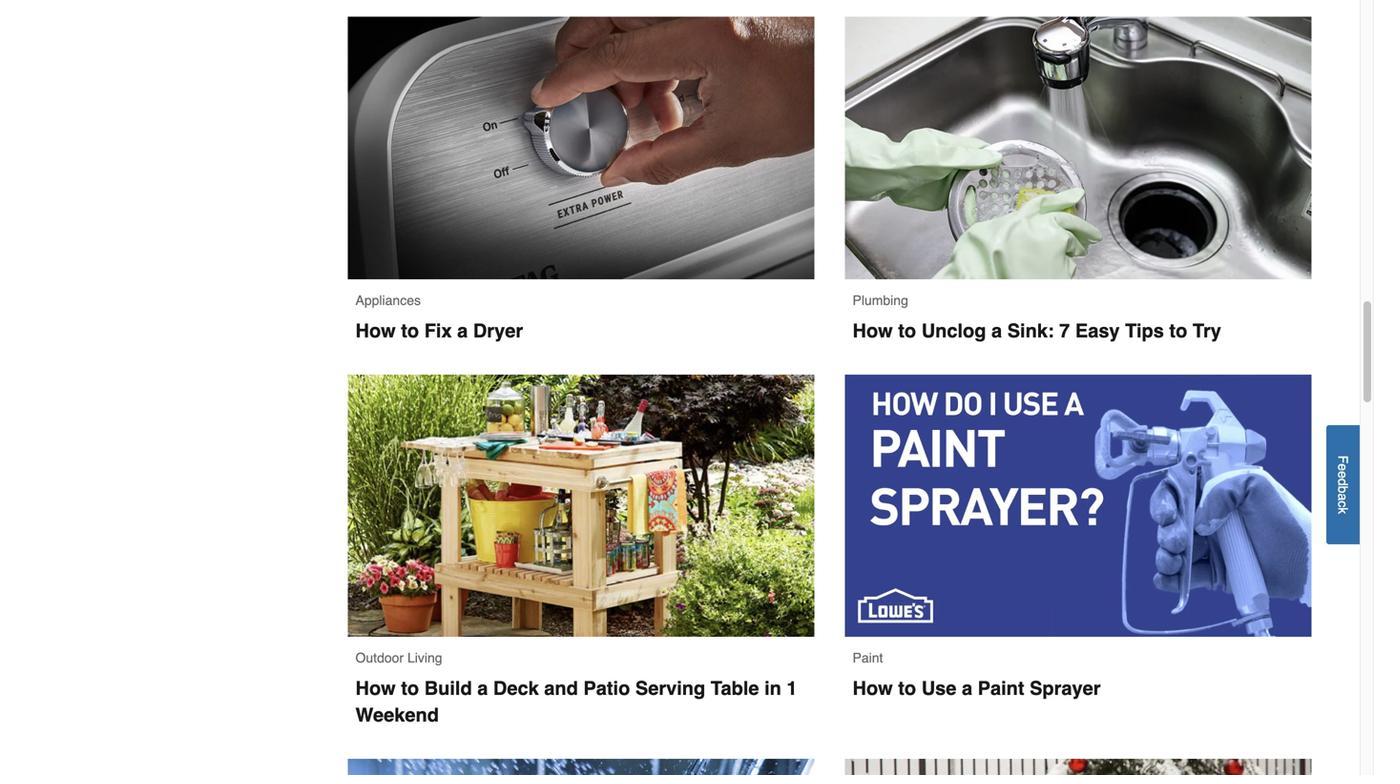 Task type: locate. For each thing, give the bounding box(es) containing it.
serving
[[635, 678, 705, 700]]

how to build a deck and patio serving table in 1 weekend
[[355, 678, 803, 727]]

how down outdoor
[[355, 678, 396, 700]]

paint
[[853, 651, 883, 666], [978, 678, 1024, 700]]

0 horizontal spatial paint
[[853, 651, 883, 666]]

a right fix
[[457, 320, 468, 342]]

sink:
[[1007, 320, 1054, 342]]

fix
[[424, 320, 452, 342]]

0 vertical spatial paint
[[853, 651, 883, 666]]

to left fix
[[401, 320, 419, 342]]

deck
[[493, 678, 539, 700]]

e up b
[[1335, 471, 1351, 479]]

a for how to use a paint sprayer
[[962, 678, 972, 700]]

b
[[1335, 486, 1351, 494]]

1 e from the top
[[1335, 464, 1351, 471]]

e
[[1335, 464, 1351, 471], [1335, 471, 1351, 479]]

a left deck
[[477, 678, 488, 700]]

a cedar patio serving table with beverages on ice, glasses, lemons and limes and plates. image
[[348, 375, 814, 637]]

to
[[401, 320, 419, 342], [898, 320, 916, 342], [1169, 320, 1187, 342], [898, 678, 916, 700], [401, 678, 419, 700]]

2 e from the top
[[1335, 471, 1351, 479]]

1 horizontal spatial paint
[[978, 678, 1024, 700]]

to down plumbing
[[898, 320, 916, 342]]

an outdoor patio table and chairs covered in snow with a christmas tree. image
[[845, 760, 1312, 776]]

how to unclog a sink: 7 easy tips to try
[[853, 320, 1221, 342]]

to up weekend
[[401, 678, 419, 700]]

a for how to build a deck and patio serving table in 1 weekend
[[477, 678, 488, 700]]

unclog
[[921, 320, 986, 342]]

a up k
[[1335, 494, 1351, 501]]

to left use
[[898, 678, 916, 700]]

a right use
[[962, 678, 972, 700]]

a closeup of someone turning the on-off knob on a dryer. image
[[348, 17, 814, 280]]

how down plumbing
[[853, 320, 893, 342]]

how left use
[[853, 678, 893, 700]]

how inside "how to build a deck and patio serving table in 1 weekend"
[[355, 678, 396, 700]]

use
[[921, 678, 956, 700]]

how for how to fix a dryer
[[355, 320, 396, 342]]

to inside "how to build a deck and patio serving table in 1 weekend"
[[401, 678, 419, 700]]

easy
[[1075, 320, 1120, 342]]

to left try
[[1169, 320, 1187, 342]]

weekend
[[355, 705, 439, 727]]

table
[[711, 678, 759, 700]]

appliances
[[355, 293, 421, 308]]

e up d
[[1335, 464, 1351, 471]]

how
[[355, 320, 396, 342], [853, 320, 893, 342], [853, 678, 893, 700], [355, 678, 396, 700]]

a
[[457, 320, 468, 342], [991, 320, 1002, 342], [1335, 494, 1351, 501], [962, 678, 972, 700], [477, 678, 488, 700]]

1 vertical spatial paint
[[978, 678, 1024, 700]]

how to use a paint sprayer
[[853, 678, 1101, 700]]

in
[[764, 678, 781, 700]]

a for how to unclog a sink: 7 easy tips to try
[[991, 320, 1002, 342]]

sprayer
[[1030, 678, 1101, 700]]

to for how to build a deck and patio serving table in 1 weekend
[[401, 678, 419, 700]]

wine glasses getting washed in a dishwasher. image
[[348, 760, 814, 776]]

to for how to fix a dryer
[[401, 320, 419, 342]]

a inside "how to build a deck and patio serving table in 1 weekend"
[[477, 678, 488, 700]]

f e e d b a c k
[[1335, 456, 1351, 514]]

how down appliances
[[355, 320, 396, 342]]

a for how to fix a dryer
[[457, 320, 468, 342]]

a left sink:
[[991, 320, 1002, 342]]



Task type: vqa. For each thing, say whether or not it's contained in the screenshot.


Task type: describe. For each thing, give the bounding box(es) containing it.
how for how to unclog a sink: 7 easy tips to try
[[853, 320, 893, 342]]

and
[[544, 678, 578, 700]]

f
[[1335, 456, 1351, 464]]

outdoor
[[355, 651, 404, 666]]

dryer
[[473, 320, 523, 342]]

outdoor living
[[355, 651, 442, 666]]

a video showing how to correctly use a paint sprayer. image
[[845, 375, 1312, 637]]

how for how to build a deck and patio serving table in 1 weekend
[[355, 678, 396, 700]]

k
[[1335, 508, 1351, 514]]

f e e d b a c k button
[[1326, 425, 1360, 545]]

a person cleaning the kitchen sink. image
[[845, 17, 1312, 280]]

how to fix a dryer
[[355, 320, 523, 342]]

a inside f e e d b a c k button
[[1335, 494, 1351, 501]]

7
[[1059, 320, 1070, 342]]

1
[[787, 678, 797, 700]]

plumbing
[[853, 293, 908, 308]]

patio
[[583, 678, 630, 700]]

living
[[407, 651, 442, 666]]

how for how to use a paint sprayer
[[853, 678, 893, 700]]

to for how to unclog a sink: 7 easy tips to try
[[898, 320, 916, 342]]

d
[[1335, 479, 1351, 486]]

to for how to use a paint sprayer
[[898, 678, 916, 700]]

build
[[424, 678, 472, 700]]

c
[[1335, 501, 1351, 508]]

try
[[1193, 320, 1221, 342]]

tips
[[1125, 320, 1164, 342]]



